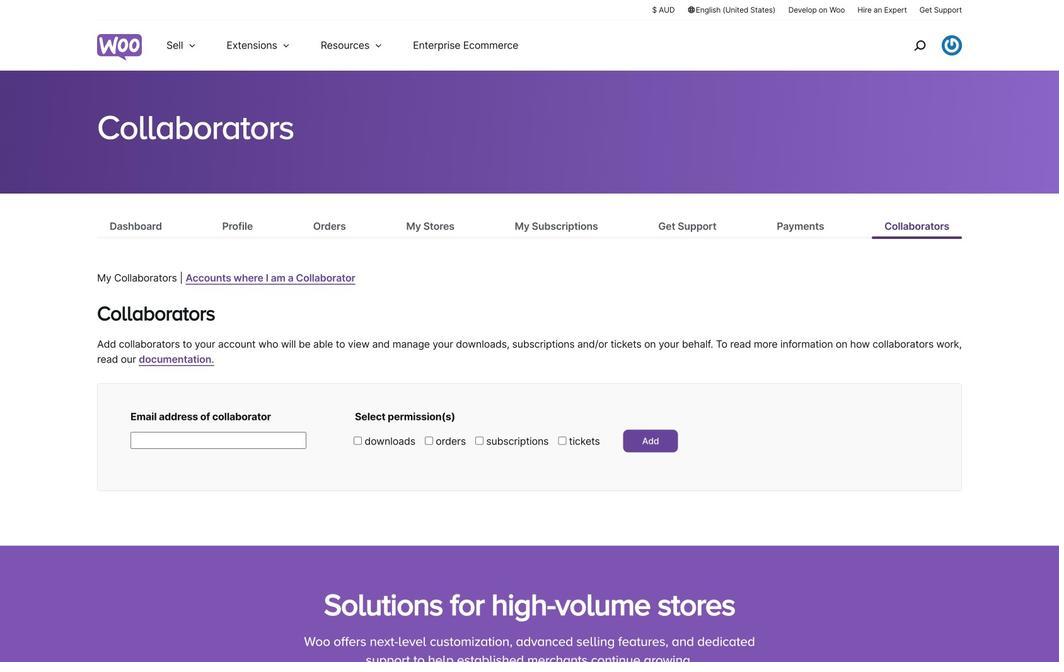 Task type: locate. For each thing, give the bounding box(es) containing it.
open account menu image
[[942, 35, 962, 55]]

None checkbox
[[558, 437, 566, 445]]

None checkbox
[[354, 437, 362, 445], [425, 437, 433, 445], [475, 437, 484, 445], [354, 437, 362, 445], [425, 437, 433, 445], [475, 437, 484, 445]]



Task type: describe. For each thing, give the bounding box(es) containing it.
service navigation menu element
[[887, 25, 962, 66]]

search image
[[910, 35, 930, 55]]



